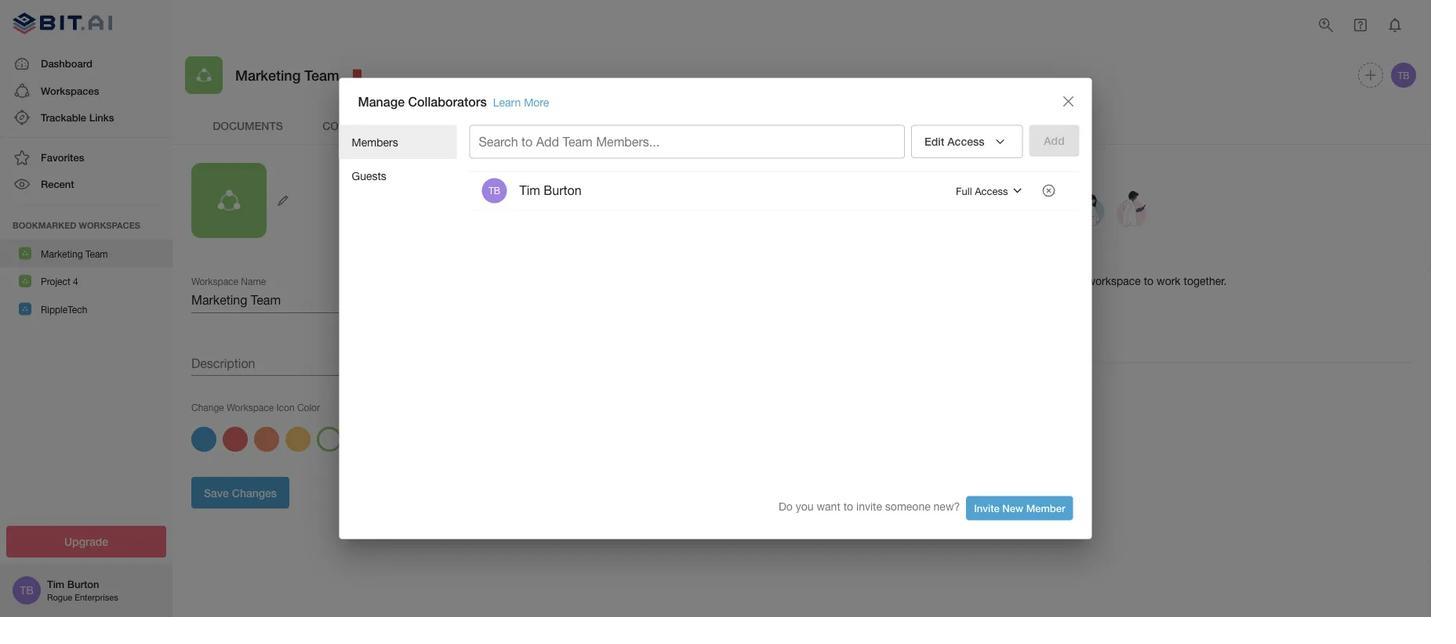 Task type: describe. For each thing, give the bounding box(es) containing it.
rippletech button
[[0, 295, 173, 323]]

edit access
[[924, 135, 984, 148]]

someone
[[885, 501, 931, 514]]

more
[[524, 96, 549, 109]]

work
[[1157, 275, 1181, 288]]

burton for tim burton
[[544, 184, 582, 198]]

4
[[73, 277, 78, 288]]

collaborators
[[408, 94, 487, 109]]

remove bookmark image
[[348, 66, 367, 85]]

invite new member
[[974, 503, 1065, 515]]

0 vertical spatial team
[[305, 67, 339, 83]]

insights
[[473, 119, 524, 132]]

add inside manage collaborators dialog
[[536, 134, 559, 149]]

documents
[[213, 119, 283, 132]]

member
[[1026, 503, 1065, 515]]

do
[[779, 501, 793, 514]]

save changes button
[[191, 477, 289, 509]]

recent
[[41, 178, 74, 190]]

or
[[934, 275, 944, 288]]

full access
[[956, 185, 1008, 197]]

invite
[[856, 501, 882, 514]]

settings link
[[561, 107, 687, 144]]

color
[[297, 402, 320, 413]]

guests
[[352, 170, 386, 183]]

library
[[378, 119, 424, 132]]

members button
[[339, 125, 457, 159]]

workspaces button
[[0, 77, 173, 104]]

rippletech
[[41, 304, 87, 315]]

want
[[817, 501, 840, 514]]

new?
[[934, 501, 960, 514]]

0 vertical spatial marketing
[[235, 67, 301, 83]]

project
[[41, 277, 70, 288]]

you
[[796, 501, 814, 514]]

workspace
[[227, 402, 274, 413]]

marketing inside button
[[41, 249, 83, 260]]

upgrade button
[[6, 527, 166, 558]]

tim burton rogue enterprises
[[47, 579, 118, 603]]

full access button
[[952, 178, 1031, 204]]

workspace
[[1087, 275, 1141, 288]]

Workspace Description text field
[[191, 351, 795, 376]]

dashboard button
[[0, 51, 173, 77]]

content library link
[[311, 107, 436, 144]]

bookmarked workspaces
[[13, 220, 140, 231]]

save changes
[[204, 487, 277, 500]]

upgrade
[[64, 536, 108, 549]]

save
[[204, 487, 229, 500]]

together.
[[1184, 275, 1227, 288]]

tb button
[[1389, 60, 1418, 90]]

learn more link
[[493, 96, 549, 109]]

change workspace icon color
[[191, 402, 320, 413]]

content library
[[322, 119, 424, 132]]

changes
[[232, 487, 277, 500]]

recent button
[[0, 171, 173, 198]]

content
[[322, 119, 374, 132]]

trackable links
[[41, 111, 114, 123]]

tb inside manage collaborators dialog
[[488, 186, 500, 197]]

marketing team inside button
[[41, 249, 108, 260]]

tim for tim burton rogue enterprises
[[47, 579, 64, 591]]

workspaces
[[41, 85, 99, 97]]



Task type: locate. For each thing, give the bounding box(es) containing it.
burton for tim burton rogue enterprises
[[67, 579, 99, 591]]

1 horizontal spatial burton
[[544, 184, 582, 198]]

change
[[191, 402, 224, 413]]

invite
[[974, 503, 1000, 515]]

2 vertical spatial tb
[[20, 585, 34, 597]]

access
[[947, 135, 984, 148], [975, 185, 1008, 197]]

tim burton
[[519, 184, 582, 198]]

marketing
[[235, 67, 301, 83], [41, 249, 83, 260]]

access right full
[[975, 185, 1008, 197]]

tim for tim burton
[[519, 184, 540, 198]]

trackable
[[41, 111, 86, 123]]

add
[[536, 134, 559, 149], [911, 275, 931, 288]]

enterprises
[[75, 593, 118, 603]]

members...
[[596, 134, 660, 149]]

links
[[89, 111, 114, 123]]

0 vertical spatial add
[[536, 134, 559, 149]]

team
[[305, 67, 339, 83], [563, 134, 593, 149], [85, 249, 108, 260]]

1 vertical spatial marketing team
[[41, 249, 108, 260]]

tim inside tim burton rogue enterprises
[[47, 579, 64, 591]]

manage collaborators dialog
[[339, 78, 1092, 540]]

1 vertical spatial tb
[[488, 186, 500, 197]]

0 horizontal spatial marketing
[[41, 249, 83, 260]]

search to add team members...
[[479, 134, 660, 149]]

burton up enterprises
[[67, 579, 99, 591]]

insights link
[[436, 107, 561, 144]]

tim inside manage collaborators dialog
[[519, 184, 540, 198]]

2 vertical spatial team
[[85, 249, 108, 260]]

add or remove collaborators to this workspace to work together.
[[911, 275, 1227, 288]]

0 horizontal spatial marketing team
[[41, 249, 108, 260]]

1 vertical spatial marketing
[[41, 249, 83, 260]]

to
[[521, 134, 533, 149], [1054, 275, 1063, 288], [1144, 275, 1154, 288], [843, 501, 853, 514]]

team left members...
[[563, 134, 593, 149]]

marketing team
[[235, 67, 339, 83], [41, 249, 108, 260]]

search
[[479, 134, 518, 149]]

favorites
[[41, 151, 84, 164]]

to right the want
[[843, 501, 853, 514]]

access for edit access
[[947, 135, 984, 148]]

add down the more
[[536, 134, 559, 149]]

marketing up project 4
[[41, 249, 83, 260]]

marketing up documents "link"
[[235, 67, 301, 83]]

0 vertical spatial tim
[[519, 184, 540, 198]]

to right search
[[521, 134, 533, 149]]

2 horizontal spatial team
[[563, 134, 593, 149]]

tb inside button
[[1398, 70, 1409, 81]]

0 horizontal spatial add
[[536, 134, 559, 149]]

access for full access
[[975, 185, 1008, 197]]

to left this
[[1054, 275, 1063, 288]]

tim down 'search to add team members...' at top left
[[519, 184, 540, 198]]

marketing team up 4
[[41, 249, 108, 260]]

settings
[[597, 119, 651, 132]]

1 vertical spatial tim
[[47, 579, 64, 591]]

new
[[1002, 503, 1023, 515]]

burton down 'search to add team members...' at top left
[[544, 184, 582, 198]]

edit access button
[[911, 125, 1023, 158]]

0 vertical spatial marketing team
[[235, 67, 339, 83]]

2 horizontal spatial tb
[[1398, 70, 1409, 81]]

trackable links button
[[0, 104, 173, 131]]

burton inside manage collaborators dialog
[[544, 184, 582, 198]]

0 vertical spatial access
[[947, 135, 984, 148]]

marketing team up documents "link"
[[235, 67, 339, 83]]

tim up rogue
[[47, 579, 64, 591]]

tab list
[[185, 107, 1418, 144]]

0 horizontal spatial burton
[[67, 579, 99, 591]]

0 horizontal spatial tim
[[47, 579, 64, 591]]

0 vertical spatial burton
[[544, 184, 582, 198]]

1 horizontal spatial tim
[[519, 184, 540, 198]]

manage collaborators learn more
[[358, 94, 549, 109]]

bookmarked
[[13, 220, 76, 231]]

tab list containing documents
[[185, 107, 1418, 144]]

burton inside tim burton rogue enterprises
[[67, 579, 99, 591]]

guests button
[[339, 159, 457, 194]]

0 horizontal spatial team
[[85, 249, 108, 260]]

full
[[956, 185, 972, 197]]

1 vertical spatial burton
[[67, 579, 99, 591]]

1 horizontal spatial team
[[305, 67, 339, 83]]

0 horizontal spatial tb
[[20, 585, 34, 597]]

project 4
[[41, 277, 78, 288]]

members
[[352, 136, 398, 149]]

workspaces
[[79, 220, 140, 231]]

to left work
[[1144, 275, 1154, 288]]

add left or
[[911, 275, 931, 288]]

1 vertical spatial add
[[911, 275, 931, 288]]

marketing team button
[[0, 240, 173, 268]]

rogue
[[47, 593, 72, 603]]

0 vertical spatial tb
[[1398, 70, 1409, 81]]

remove
[[947, 275, 983, 288]]

favorites button
[[0, 144, 173, 171]]

1 horizontal spatial marketing team
[[235, 67, 339, 83]]

tim
[[519, 184, 540, 198], [47, 579, 64, 591]]

burton
[[544, 184, 582, 198], [67, 579, 99, 591]]

manage
[[358, 94, 405, 109]]

1 vertical spatial access
[[975, 185, 1008, 197]]

project 4 button
[[0, 268, 173, 295]]

team up the project 4 button at the top left
[[85, 249, 108, 260]]

Workspace Name text field
[[191, 289, 795, 314]]

collaborators
[[986, 275, 1051, 288]]

documents link
[[185, 107, 311, 144]]

team left remove bookmark image
[[305, 67, 339, 83]]

access right edit
[[947, 135, 984, 148]]

tb
[[1398, 70, 1409, 81], [488, 186, 500, 197], [20, 585, 34, 597]]

team inside button
[[85, 249, 108, 260]]

1 horizontal spatial marketing
[[235, 67, 301, 83]]

edit
[[924, 135, 944, 148]]

1 horizontal spatial tb
[[488, 186, 500, 197]]

team inside manage collaborators dialog
[[563, 134, 593, 149]]

dashboard
[[41, 58, 93, 70]]

do you want to invite someone new?
[[779, 501, 960, 514]]

this
[[1067, 275, 1084, 288]]

learn
[[493, 96, 521, 109]]

1 horizontal spatial add
[[911, 275, 931, 288]]

1 vertical spatial team
[[563, 134, 593, 149]]

icon
[[276, 402, 294, 413]]



Task type: vqa. For each thing, say whether or not it's contained in the screenshot.
Go Back icon
no



